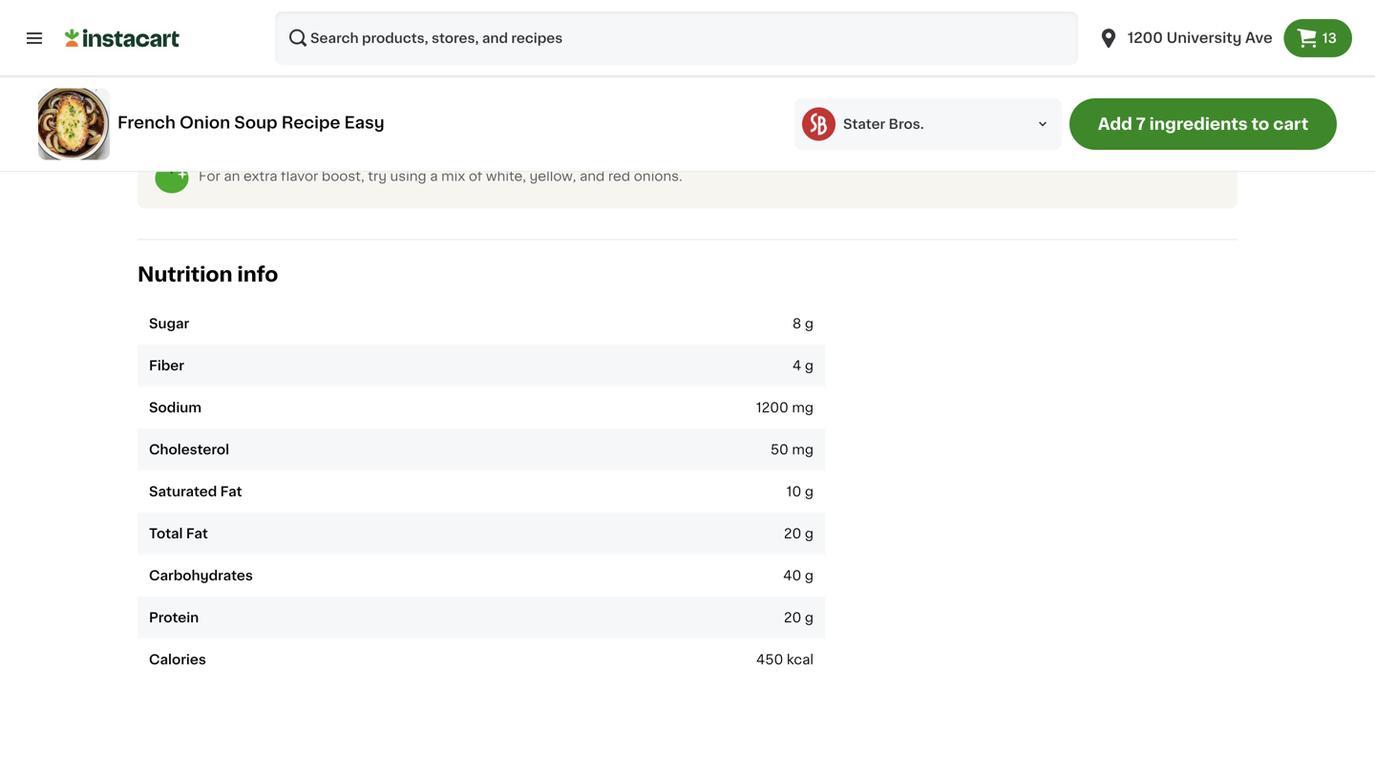 Task type: vqa. For each thing, say whether or not it's contained in the screenshot.


Task type: describe. For each thing, give the bounding box(es) containing it.
2 vegan from the left
[[459, 97, 500, 110]]

this
[[862, 78, 887, 91]]

simmer
[[336, 21, 386, 34]]

a inside 'slowly add the beef broth, wine, bay leaf, and thyme. season with salt and pepper. bring to a simmer and let it cook for about 30 minutes.'
[[325, 21, 333, 34]]

it
[[439, 21, 448, 34]]

50
[[771, 443, 789, 457]]

2 free from the left
[[529, 78, 556, 91]]

salt
[[627, 2, 651, 15]]

1 vertical spatial on
[[184, 97, 201, 110]]

flour
[[560, 78, 590, 91]]

10
[[787, 485, 802, 499]]

with
[[595, 2, 623, 15]]

kcal
[[787, 653, 814, 667]]

a right or
[[1068, 78, 1075, 91]]

yellow,
[[530, 170, 577, 183]]

g for fiber
[[805, 359, 814, 373]]

and right flour
[[594, 78, 619, 91]]

soup,
[[413, 78, 450, 91]]

flavor
[[281, 170, 318, 183]]

broth
[[391, 97, 427, 110]]

g for carbohydrates
[[805, 569, 814, 583]]

a left mix
[[430, 170, 438, 183]]

0 vertical spatial cheese.
[[1143, 78, 1195, 91]]

20 for protein
[[784, 611, 802, 625]]

30
[[552, 21, 570, 34]]

cart
[[1274, 116, 1309, 132]]

0 horizontal spatial use
[[293, 97, 317, 110]]

white,
[[486, 170, 526, 183]]

40 g
[[784, 569, 814, 583]]

20 for total fat
[[784, 527, 802, 541]]

add
[[1099, 116, 1133, 132]]

nutrition info
[[138, 265, 278, 285]]

1200 university ave button
[[1098, 11, 1273, 65]]

pepper.
[[214, 21, 265, 34]]

stater bros. button
[[795, 98, 1062, 150]]

saturated
[[149, 485, 217, 499]]

onion
[[372, 78, 410, 91]]

add 7 ingredients to cart button
[[1070, 98, 1338, 150]]

about
[[510, 21, 549, 34]]

leaf,
[[432, 2, 460, 15]]

bros.
[[889, 118, 925, 131]]

red
[[609, 170, 631, 183]]

g for protein
[[805, 611, 814, 625]]

1 vertical spatial of
[[469, 170, 483, 183]]

you're
[[138, 97, 181, 110]]

info
[[237, 265, 278, 285]]

cook
[[451, 21, 484, 34]]

for for for a gluten-free version of french onion soup, use gluten-free flour and bread. to reduce the fat content on this recipe, use less cheese or a lower-fat cheese. if you're on a vegan diet, use vegetable broth and vegan cheese.
[[138, 78, 159, 91]]

2 gluten- from the left
[[481, 78, 529, 91]]

recipe
[[282, 115, 340, 131]]

total
[[149, 527, 183, 541]]

20 g for total fat
[[784, 527, 814, 541]]

version
[[253, 78, 302, 91]]

mix
[[442, 170, 466, 183]]

an
[[224, 170, 240, 183]]

7
[[1137, 116, 1146, 132]]

if
[[1199, 78, 1208, 91]]

stater bros.
[[844, 118, 925, 131]]

total fat
[[149, 527, 208, 541]]

soup
[[234, 115, 278, 131]]

season
[[542, 2, 592, 15]]

nutrition
[[138, 265, 233, 285]]

try
[[368, 170, 387, 183]]

bring
[[269, 21, 304, 34]]

1200 for 1200 mg
[[757, 401, 789, 415]]

add 7 ingredients to cart
[[1099, 116, 1309, 132]]

boost,
[[322, 170, 365, 183]]

10 g
[[787, 485, 814, 499]]

wine,
[[365, 2, 400, 15]]

add
[[233, 2, 258, 15]]

extra
[[244, 170, 278, 183]]

university
[[1167, 31, 1242, 45]]

for
[[488, 21, 506, 34]]

diet,
[[260, 97, 290, 110]]

0 vertical spatial on
[[842, 78, 859, 91]]

1 fat from the left
[[764, 78, 782, 91]]

content
[[786, 78, 838, 91]]

8 g
[[793, 317, 814, 331]]

stater bros. image
[[803, 107, 836, 141]]

protein
[[149, 611, 199, 625]]

g for total fat
[[805, 527, 814, 541]]

and up cook on the left top of the page
[[463, 2, 488, 15]]

onions.
[[634, 170, 683, 183]]

bread.
[[623, 78, 665, 91]]

onion
[[180, 115, 230, 131]]

slowly
[[185, 2, 229, 15]]

4
[[793, 359, 802, 373]]

easy
[[344, 115, 385, 131]]



Task type: locate. For each thing, give the bounding box(es) containing it.
vegan up french onion soup recipe easy
[[216, 97, 257, 110]]

vegan right broth
[[459, 97, 500, 110]]

1 vertical spatial 1200
[[757, 401, 789, 415]]

fat for saturated fat
[[220, 485, 242, 499]]

2 mg from the top
[[792, 443, 814, 457]]

free
[[222, 78, 249, 91], [529, 78, 556, 91]]

fat
[[220, 485, 242, 499], [186, 527, 208, 541]]

for inside for a gluten-free version of french onion soup, use gluten-free flour and bread. to reduce the fat content on this recipe, use less cheese or a lower-fat cheese. if you're on a vegan diet, use vegetable broth and vegan cheese.
[[138, 78, 159, 91]]

1 horizontal spatial for
[[199, 170, 221, 183]]

use left the "less"
[[940, 78, 964, 91]]

450 kcal
[[757, 653, 814, 667]]

stater
[[844, 118, 886, 131]]

1 horizontal spatial of
[[469, 170, 483, 183]]

for left an
[[199, 170, 221, 183]]

1 horizontal spatial free
[[529, 78, 556, 91]]

0 vertical spatial fat
[[220, 485, 242, 499]]

and left red
[[580, 170, 605, 183]]

french onion soup recipe easy
[[118, 115, 385, 131]]

saturated fat
[[149, 485, 242, 499]]

free left flour
[[529, 78, 556, 91]]

gluten- up onion
[[174, 78, 222, 91]]

g right '40'
[[805, 569, 814, 583]]

1 vertical spatial 20 g
[[784, 611, 814, 625]]

and down slowly
[[185, 21, 211, 34]]

on up onion
[[184, 97, 201, 110]]

0 vertical spatial of
[[305, 78, 319, 91]]

0 horizontal spatial fat
[[764, 78, 782, 91]]

vegetable
[[321, 97, 387, 110]]

1200 for 1200 university ave
[[1128, 31, 1164, 45]]

reduce
[[688, 78, 735, 91]]

for
[[138, 78, 159, 91], [199, 170, 221, 183]]

1 vertical spatial cheese.
[[503, 97, 556, 110]]

20 down '40'
[[784, 611, 802, 625]]

use up 'recipe'
[[293, 97, 317, 110]]

1 horizontal spatial cheese.
[[1143, 78, 1195, 91]]

g up kcal
[[805, 611, 814, 625]]

1200 left university
[[1128, 31, 1164, 45]]

13
[[1323, 32, 1338, 45]]

to inside button
[[1252, 116, 1270, 132]]

13 button
[[1285, 19, 1353, 57]]

thyme.
[[492, 2, 538, 15]]

0 horizontal spatial vegan
[[216, 97, 257, 110]]

free up french onion soup recipe easy
[[222, 78, 249, 91]]

of
[[305, 78, 319, 91], [469, 170, 483, 183]]

the right reduce
[[738, 78, 761, 91]]

20 g
[[784, 527, 814, 541], [784, 611, 814, 625]]

1200 university ave
[[1128, 31, 1273, 45]]

2 20 from the top
[[784, 611, 802, 625]]

1 horizontal spatial on
[[842, 78, 859, 91]]

0 vertical spatial 1200
[[1128, 31, 1164, 45]]

1200
[[1128, 31, 1164, 45], [757, 401, 789, 415]]

of inside for a gluten-free version of french onion soup, use gluten-free flour and bread. to reduce the fat content on this recipe, use less cheese or a lower-fat cheese. if you're on a vegan diet, use vegetable broth and vegan cheese.
[[305, 78, 319, 91]]

450
[[757, 653, 784, 667]]

1 20 g from the top
[[784, 527, 814, 541]]

on
[[842, 78, 859, 91], [184, 97, 201, 110]]

the inside 'slowly add the beef broth, wine, bay leaf, and thyme. season with salt and pepper. bring to a simmer and let it cook for about 30 minutes.'
[[262, 2, 284, 15]]

pro tip image image
[[153, 155, 191, 194]]

0 horizontal spatial on
[[184, 97, 201, 110]]

0 vertical spatial 20 g
[[784, 527, 814, 541]]

1 horizontal spatial to
[[1252, 116, 1270, 132]]

recipe,
[[890, 78, 936, 91]]

6 g from the top
[[805, 611, 814, 625]]

2 horizontal spatial use
[[940, 78, 964, 91]]

mg for 1200 mg
[[792, 401, 814, 415]]

cheese. left if
[[1143, 78, 1195, 91]]

1 horizontal spatial vegan
[[459, 97, 500, 110]]

0 horizontal spatial cheese.
[[503, 97, 556, 110]]

lower-
[[1079, 78, 1121, 91]]

vegan
[[216, 97, 257, 110], [459, 97, 500, 110]]

1 mg from the top
[[792, 401, 814, 415]]

cholesterol
[[149, 443, 229, 457]]

g right 4
[[805, 359, 814, 373]]

1 gluten- from the left
[[174, 78, 222, 91]]

Search field
[[275, 11, 1079, 65]]

1 horizontal spatial 1200
[[1128, 31, 1164, 45]]

20 g for protein
[[784, 611, 814, 625]]

a up the you're
[[163, 78, 171, 91]]

1 horizontal spatial use
[[453, 78, 478, 91]]

french up vegetable on the left of the page
[[322, 78, 369, 91]]

4 g from the top
[[805, 527, 814, 541]]

1 vegan from the left
[[216, 97, 257, 110]]

french inside for a gluten-free version of french onion soup, use gluten-free flour and bread. to reduce the fat content on this recipe, use less cheese or a lower-fat cheese. if you're on a vegan diet, use vegetable broth and vegan cheese.
[[322, 78, 369, 91]]

20 up '40'
[[784, 527, 802, 541]]

50 mg
[[771, 443, 814, 457]]

to
[[307, 21, 321, 34], [1252, 116, 1270, 132]]

to
[[668, 78, 684, 91]]

5 g from the top
[[805, 569, 814, 583]]

a down broth,
[[325, 21, 333, 34]]

g for sugar
[[805, 317, 814, 331]]

french down the you're
[[118, 115, 176, 131]]

2 20 g from the top
[[784, 611, 814, 625]]

20 g up 40 g at the right bottom of the page
[[784, 527, 814, 541]]

calories
[[149, 653, 206, 667]]

0 horizontal spatial 1200
[[757, 401, 789, 415]]

a
[[325, 21, 333, 34], [163, 78, 171, 91], [1068, 78, 1075, 91], [204, 97, 212, 110], [430, 170, 438, 183]]

20
[[784, 527, 802, 541], [784, 611, 802, 625]]

0 horizontal spatial the
[[262, 2, 284, 15]]

40
[[784, 569, 802, 583]]

g
[[805, 317, 814, 331], [805, 359, 814, 373], [805, 485, 814, 499], [805, 527, 814, 541], [805, 569, 814, 583], [805, 611, 814, 625]]

less
[[967, 78, 994, 91]]

the inside for a gluten-free version of french onion soup, use gluten-free flour and bread. to reduce the fat content on this recipe, use less cheese or a lower-fat cheese. if you're on a vegan diet, use vegetable broth and vegan cheese.
[[738, 78, 761, 91]]

1 vertical spatial fat
[[186, 527, 208, 541]]

1 horizontal spatial the
[[738, 78, 761, 91]]

1 horizontal spatial fat
[[1121, 78, 1139, 91]]

carbohydrates
[[149, 569, 253, 583]]

fat up "7"
[[1121, 78, 1139, 91]]

0 horizontal spatial to
[[307, 21, 321, 34]]

1 20 from the top
[[784, 527, 802, 541]]

0 horizontal spatial gluten-
[[174, 78, 222, 91]]

fat right total
[[186, 527, 208, 541]]

1200 inside popup button
[[1128, 31, 1164, 45]]

to down beef in the left top of the page
[[307, 21, 321, 34]]

of right mix
[[469, 170, 483, 183]]

1 vertical spatial 20
[[784, 611, 802, 625]]

0 horizontal spatial for
[[138, 78, 159, 91]]

1 free from the left
[[222, 78, 249, 91]]

mg right 50
[[792, 443, 814, 457]]

beef
[[287, 2, 318, 15]]

1 horizontal spatial fat
[[220, 485, 242, 499]]

instacart logo image
[[65, 27, 180, 50]]

minutes.
[[574, 21, 631, 34]]

let
[[418, 21, 435, 34]]

mg for 50 mg
[[792, 443, 814, 457]]

slowly add the beef broth, wine, bay leaf, and thyme. season with salt and pepper. bring to a simmer and let it cook for about 30 minutes.
[[185, 2, 651, 34]]

ave
[[1246, 31, 1273, 45]]

1 vertical spatial to
[[1252, 116, 1270, 132]]

mg down the 4 g
[[792, 401, 814, 415]]

cheese. up white,
[[503, 97, 556, 110]]

None search field
[[275, 11, 1079, 65]]

for a gluten-free version of french onion soup, use gluten-free flour and bread. to reduce the fat content on this recipe, use less cheese or a lower-fat cheese. if you're on a vegan diet, use vegetable broth and vegan cheese.
[[138, 78, 1208, 110]]

using
[[390, 170, 427, 183]]

use
[[453, 78, 478, 91], [940, 78, 964, 91], [293, 97, 317, 110]]

0 vertical spatial the
[[262, 2, 284, 15]]

or
[[1050, 78, 1064, 91]]

broth,
[[322, 2, 361, 15]]

and
[[463, 2, 488, 15], [185, 21, 211, 34], [390, 21, 415, 34], [594, 78, 619, 91], [430, 97, 456, 110], [580, 170, 605, 183]]

fiber
[[149, 359, 184, 373]]

on left the this
[[842, 78, 859, 91]]

1200 university ave button
[[1086, 11, 1285, 65]]

fat left content
[[764, 78, 782, 91]]

3 g from the top
[[805, 485, 814, 499]]

g for saturated fat
[[805, 485, 814, 499]]

1 horizontal spatial french
[[322, 78, 369, 91]]

cheese
[[998, 78, 1047, 91]]

for up the you're
[[138, 78, 159, 91]]

1200 up 50
[[757, 401, 789, 415]]

g down 10 g
[[805, 527, 814, 541]]

0 horizontal spatial of
[[305, 78, 319, 91]]

fat for total fat
[[186, 527, 208, 541]]

1 horizontal spatial gluten-
[[481, 78, 529, 91]]

ingredients
[[1150, 116, 1248, 132]]

g right 10
[[805, 485, 814, 499]]

1 vertical spatial the
[[738, 78, 761, 91]]

gluten-
[[174, 78, 222, 91], [481, 78, 529, 91]]

0 horizontal spatial fat
[[186, 527, 208, 541]]

0 vertical spatial to
[[307, 21, 321, 34]]

for an extra flavor boost, try using a mix of white, yellow, and red onions.
[[199, 170, 683, 183]]

to inside 'slowly add the beef broth, wine, bay leaf, and thyme. season with salt and pepper. bring to a simmer and let it cook for about 30 minutes.'
[[307, 21, 321, 34]]

for for for an extra flavor boost, try using a mix of white, yellow, and red onions.
[[199, 170, 221, 183]]

1 vertical spatial for
[[199, 170, 221, 183]]

of right version
[[305, 78, 319, 91]]

0 horizontal spatial free
[[222, 78, 249, 91]]

to left cart
[[1252, 116, 1270, 132]]

g right 8
[[805, 317, 814, 331]]

8
[[793, 317, 802, 331]]

0 horizontal spatial french
[[118, 115, 176, 131]]

1200 mg
[[757, 401, 814, 415]]

fat right saturated
[[220, 485, 242, 499]]

use right soup,
[[453, 78, 478, 91]]

2 g from the top
[[805, 359, 814, 373]]

french
[[322, 78, 369, 91], [118, 115, 176, 131]]

sugar
[[149, 317, 189, 331]]

0 vertical spatial for
[[138, 78, 159, 91]]

0 vertical spatial mg
[[792, 401, 814, 415]]

the up bring
[[262, 2, 284, 15]]

0 vertical spatial french
[[322, 78, 369, 91]]

sodium
[[149, 401, 202, 415]]

2 fat from the left
[[1121, 78, 1139, 91]]

1 g from the top
[[805, 317, 814, 331]]

20 g down 40 g at the right bottom of the page
[[784, 611, 814, 625]]

1 vertical spatial mg
[[792, 443, 814, 457]]

0 vertical spatial 20
[[784, 527, 802, 541]]

and down bay
[[390, 21, 415, 34]]

gluten- down for at the left top
[[481, 78, 529, 91]]

a up onion
[[204, 97, 212, 110]]

mg
[[792, 401, 814, 415], [792, 443, 814, 457]]

1 vertical spatial french
[[118, 115, 176, 131]]

cheese.
[[1143, 78, 1195, 91], [503, 97, 556, 110]]

and down soup,
[[430, 97, 456, 110]]



